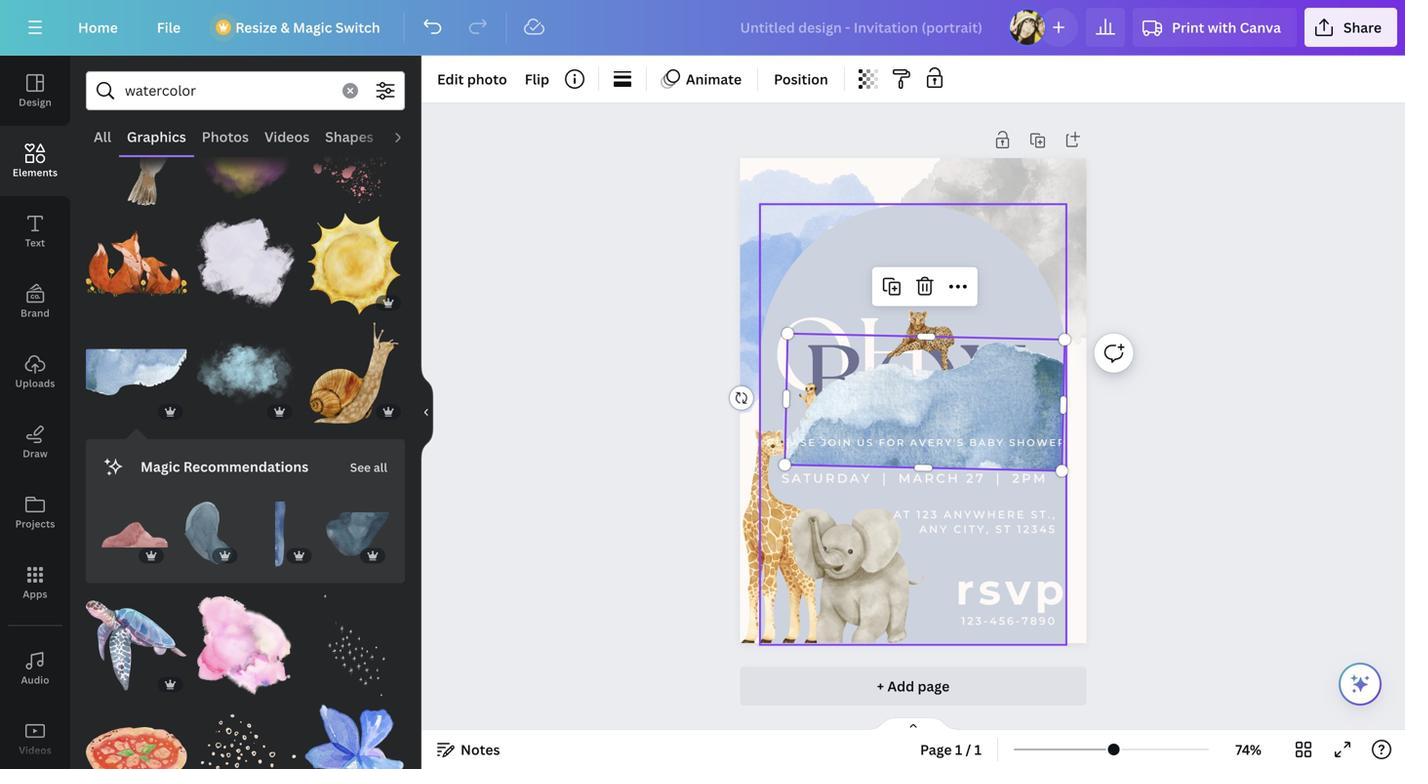 Task type: describe. For each thing, give the bounding box(es) containing it.
all
[[374, 459, 388, 475]]

uploads button
[[0, 337, 70, 407]]

switch
[[336, 18, 380, 37]]

draw button
[[0, 407, 70, 477]]

page 1 / 1
[[921, 740, 982, 759]]

show pages image
[[867, 716, 961, 732]]

brand button
[[0, 266, 70, 337]]

all button
[[86, 118, 119, 155]]

2 1 from the left
[[975, 740, 982, 759]]

canva
[[1240, 18, 1282, 37]]

brand
[[21, 307, 50, 320]]

baby
[[970, 436, 1005, 448]]

magic inside button
[[293, 18, 332, 37]]

see all button
[[348, 447, 389, 486]]

12345
[[1018, 523, 1057, 535]]

animate button
[[655, 63, 750, 95]]

avery's
[[910, 436, 965, 448]]

watercolor sun image
[[304, 213, 405, 315]]

design
[[19, 96, 52, 109]]

for
[[879, 436, 906, 448]]

anywhere
[[944, 508, 1026, 521]]

+ add page
[[877, 677, 950, 696]]

apps button
[[0, 548, 70, 618]]

please
[[767, 436, 817, 448]]

apps
[[23, 588, 47, 601]]

at 123 anywhere st., any city, st 12345
[[894, 508, 1057, 535]]

notes
[[461, 740, 500, 759]]

pink watercolor stain image
[[304, 104, 405, 206]]

file button
[[141, 8, 196, 47]]

pink yellow watercolor stain image
[[195, 104, 296, 206]]

flip button
[[517, 63, 557, 95]]

watercolor baby & parent animals fox image
[[86, 213, 187, 315]]

watercolor sparrow illustration image
[[86, 104, 187, 206]]

notes button
[[430, 734, 508, 765]]

page
[[918, 677, 950, 696]]

text button
[[0, 196, 70, 266]]

shower
[[1010, 436, 1067, 448]]

123-
[[962, 614, 990, 627]]

2 │ from the left
[[992, 470, 1007, 486]]

elements button
[[0, 126, 70, 196]]

edit photo
[[437, 70, 507, 88]]

2pm
[[1012, 470, 1048, 486]]

st
[[996, 523, 1013, 535]]

resize
[[235, 18, 277, 37]]

side panel tab list
[[0, 56, 70, 769]]

oh
[[772, 298, 931, 415]]

all
[[94, 127, 111, 146]]

please join us for avery's baby shower
[[767, 436, 1067, 448]]

projects button
[[0, 477, 70, 548]]

videos inside side panel tab list
[[19, 744, 51, 757]]

&
[[281, 18, 290, 37]]

123
[[917, 508, 939, 521]]

edit
[[437, 70, 464, 88]]

rsvp
[[956, 563, 1069, 615]]

main menu bar
[[0, 0, 1406, 56]]

print
[[1172, 18, 1205, 37]]

position
[[774, 70, 829, 88]]

Search elements search field
[[125, 72, 331, 109]]

abstract watercolor brush stokes illustration image
[[195, 213, 296, 315]]

text
[[25, 236, 45, 249]]

canva assistant image
[[1349, 673, 1372, 696]]

saturday │ march 27 │ 2pm
[[782, 470, 1048, 486]]

draw
[[23, 447, 48, 460]]

print with canva
[[1172, 18, 1282, 37]]

graphics button
[[119, 118, 194, 155]]

home link
[[62, 8, 134, 47]]

+ add page button
[[740, 667, 1087, 706]]

at
[[894, 508, 912, 521]]



Task type: vqa. For each thing, say whether or not it's contained in the screenshot.
left the Magic
yes



Task type: locate. For each thing, give the bounding box(es) containing it.
photos
[[202, 127, 249, 146]]

projects
[[15, 517, 55, 531]]

shapes button
[[317, 118, 381, 155]]

0 vertical spatial audio
[[389, 127, 428, 146]]

uploads
[[15, 377, 55, 390]]

shapes
[[325, 127, 374, 146]]

file
[[157, 18, 181, 37]]

home
[[78, 18, 118, 37]]

magic right & on the left of the page
[[293, 18, 332, 37]]

magic left recommendations
[[141, 457, 180, 476]]

1 right "/"
[[975, 740, 982, 759]]

1 left "/"
[[956, 740, 963, 759]]

1 horizontal spatial 1
[[975, 740, 982, 759]]

watercolor turtle illustration image
[[86, 595, 187, 696]]

hide image
[[421, 366, 433, 459]]

0 vertical spatial abstract watercolor brushstroke element image
[[304, 595, 405, 696]]

74% button
[[1217, 734, 1281, 765]]

audio
[[389, 127, 428, 146], [21, 674, 49, 687]]

us
[[857, 436, 875, 448]]

1 horizontal spatial audio
[[389, 127, 428, 146]]

1 vertical spatial audio
[[21, 674, 49, 687]]

│
[[878, 470, 893, 486], [992, 470, 1007, 486]]

share
[[1344, 18, 1382, 37]]

abstract watercolor shape illustration image
[[86, 322, 187, 424], [102, 502, 168, 568], [175, 502, 242, 568], [249, 502, 316, 568], [323, 502, 389, 568]]

audio button right shapes
[[381, 118, 436, 155]]

see
[[350, 459, 371, 475]]

with
[[1208, 18, 1237, 37]]

1 vertical spatial videos button
[[0, 704, 70, 769]]

recommendations
[[183, 457, 309, 476]]

1 vertical spatial magic
[[141, 457, 180, 476]]

0 horizontal spatial magic
[[141, 457, 180, 476]]

1 │ from the left
[[878, 470, 893, 486]]

group
[[86, 104, 187, 206], [195, 104, 296, 206], [304, 104, 405, 206], [304, 202, 405, 315], [86, 213, 187, 315], [195, 213, 296, 315], [304, 311, 405, 424], [86, 322, 187, 424], [195, 322, 296, 424], [175, 490, 242, 568], [323, 490, 389, 568], [102, 502, 168, 568], [249, 502, 316, 568], [86, 595, 187, 696], [195, 595, 296, 696], [304, 595, 405, 696], [86, 692, 187, 769], [304, 692, 405, 769], [195, 704, 296, 769]]

flip
[[525, 70, 550, 88]]

resize & magic switch
[[235, 18, 380, 37]]

abstract watercolor paint illustration image
[[195, 595, 296, 696]]

st.,
[[1031, 508, 1057, 521]]

audio button down apps
[[0, 634, 70, 704]]

0 horizontal spatial videos button
[[0, 704, 70, 769]]

page
[[921, 740, 952, 759]]

1 horizontal spatial abstract watercolor brushstroke element image
[[304, 595, 405, 696]]

/
[[966, 740, 972, 759]]

print with canva button
[[1133, 8, 1297, 47]]

join
[[821, 436, 853, 448]]

see all
[[350, 459, 388, 475]]

audio down apps
[[21, 674, 49, 687]]

abstract watercolor brushstroke element image up 'watercolor decorative flower illustration' image
[[304, 595, 405, 696]]

0 horizontal spatial videos
[[19, 744, 51, 757]]

1 vertical spatial videos
[[19, 744, 51, 757]]

7890
[[1022, 614, 1057, 627]]

photos button
[[194, 118, 257, 155]]

1 vertical spatial audio button
[[0, 634, 70, 704]]

1 horizontal spatial videos button
[[257, 118, 317, 155]]

0 horizontal spatial abstract watercolor brushstroke element image
[[195, 704, 296, 769]]

magic recommendations
[[141, 457, 309, 476]]

0 vertical spatial videos button
[[257, 118, 317, 155]]

456-
[[990, 614, 1022, 627]]

design button
[[0, 56, 70, 126]]

0 horizontal spatial │
[[878, 470, 893, 486]]

+
[[877, 677, 884, 696]]

blue watercolor cloud image
[[195, 322, 296, 424]]

watercolor decorative flower illustration image
[[304, 704, 405, 769]]

Design title text field
[[725, 8, 1001, 47]]

videos
[[265, 127, 310, 146], [19, 744, 51, 757]]

0 vertical spatial magic
[[293, 18, 332, 37]]

abstract watercolor brushstroke element image down abstract watercolor paint illustration image
[[195, 704, 296, 769]]

watercolor italian food pizza image
[[86, 704, 187, 769]]

add
[[888, 677, 915, 696]]

edit photo button
[[430, 63, 515, 95]]

position button
[[766, 63, 836, 95]]

saturday
[[782, 470, 872, 486]]

0 horizontal spatial audio button
[[0, 634, 70, 704]]

audio right shapes
[[389, 127, 428, 146]]

1 horizontal spatial videos
[[265, 127, 310, 146]]

0 horizontal spatial 1
[[956, 740, 963, 759]]

1 horizontal spatial magic
[[293, 18, 332, 37]]

march
[[899, 470, 961, 486]]

abstract watercolor brushstroke element image
[[304, 595, 405, 696], [195, 704, 296, 769]]

1
[[956, 740, 963, 759], [975, 740, 982, 759]]

│ right 27
[[992, 470, 1007, 486]]

videos button
[[257, 118, 317, 155], [0, 704, 70, 769]]

│ down for
[[878, 470, 893, 486]]

city,
[[954, 523, 991, 535]]

1 horizontal spatial audio button
[[381, 118, 436, 155]]

any
[[920, 523, 949, 535]]

boy
[[803, 323, 1024, 450]]

graphics
[[127, 127, 186, 146]]

audio button
[[381, 118, 436, 155], [0, 634, 70, 704]]

animate
[[686, 70, 742, 88]]

resize & magic switch button
[[204, 8, 396, 47]]

0 vertical spatial audio button
[[381, 118, 436, 155]]

1 1 from the left
[[956, 740, 963, 759]]

1 vertical spatial abstract watercolor brushstroke element image
[[195, 704, 296, 769]]

watercolor snail image
[[304, 322, 405, 424]]

share button
[[1305, 8, 1398, 47]]

0 horizontal spatial audio
[[21, 674, 49, 687]]

0 vertical spatial videos
[[265, 127, 310, 146]]

27
[[966, 470, 986, 486]]

elements
[[13, 166, 58, 179]]

1 horizontal spatial │
[[992, 470, 1007, 486]]

audio inside side panel tab list
[[21, 674, 49, 687]]

74%
[[1236, 740, 1262, 759]]

photo
[[467, 70, 507, 88]]

123-456-7890
[[962, 614, 1057, 627]]



